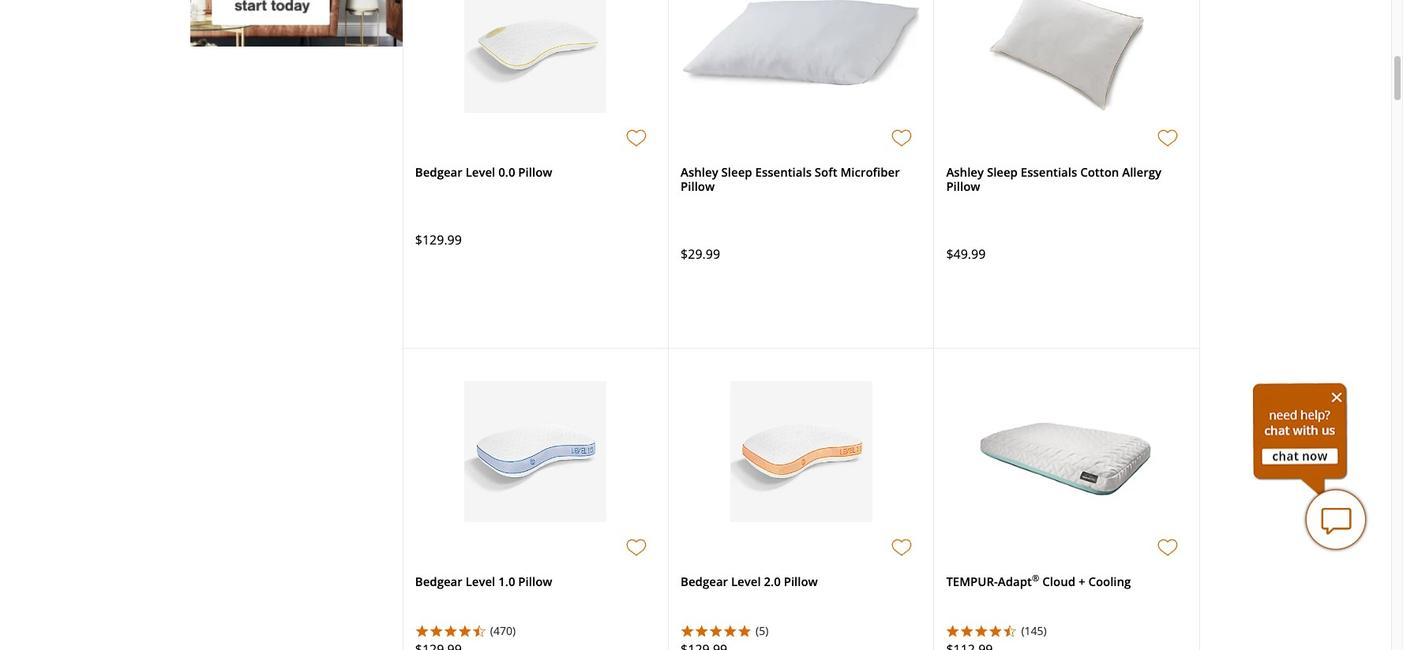 Task type: vqa. For each thing, say whether or not it's contained in the screenshot.
Ashley inside 'ASHLEY SLEEP ESSENTIALS COTTON ALLERGY PILLOW'
yes



Task type: locate. For each thing, give the bounding box(es) containing it.
bedgear level 1.0 pillow
[[415, 574, 552, 590]]

essentials inside 'ashley sleep essentials cotton allergy pillow'
[[1021, 164, 1077, 180]]

(470)
[[490, 624, 516, 639]]

pillow for bedgear level 0.0 pillow
[[518, 164, 552, 180]]

bedgear level 0.0 pillow
[[415, 164, 552, 180]]

level for 0.0
[[466, 164, 495, 180]]

1 horizontal spatial essentials
[[1021, 164, 1077, 180]]

ashley inside 'ashley sleep essentials cotton allergy pillow'
[[946, 164, 984, 180]]

1 essentials from the left
[[755, 164, 812, 180]]

essentials for $49.99
[[1021, 164, 1077, 180]]

essentials for $29.99
[[755, 164, 812, 180]]

(5) link
[[756, 624, 922, 640]]

dialogue message for liveperson image
[[1253, 383, 1348, 497]]

level for 2.0
[[731, 574, 761, 590]]

$49.99
[[946, 245, 986, 263]]

essentials left cotton
[[1021, 164, 1077, 180]]

sleep for $29.99
[[721, 164, 752, 180]]

sleep inside ashley sleep essentials soft microfiber pillow
[[721, 164, 752, 180]]

2 essentials from the left
[[1021, 164, 1077, 180]]

pillow right "1.0"
[[518, 574, 552, 590]]

pillow right 2.0
[[784, 574, 818, 590]]

pillow for bedgear level 1.0 pillow
[[518, 574, 552, 590]]

essentials left "soft"
[[755, 164, 812, 180]]

allergy
[[1122, 164, 1162, 180]]

bedgear
[[415, 164, 463, 180], [415, 574, 463, 590], [681, 574, 728, 590]]

sleep
[[721, 164, 752, 180], [987, 164, 1018, 180]]

level left 0.0
[[466, 164, 495, 180]]

chat bubble mobile view image
[[1304, 489, 1368, 552]]

essentials inside ashley sleep essentials soft microfiber pillow
[[755, 164, 812, 180]]

pillow inside ashley sleep essentials soft microfiber pillow
[[681, 178, 715, 194]]

4.8 image
[[681, 624, 752, 637]]

1 horizontal spatial sleep
[[987, 164, 1018, 180]]

cotton
[[1080, 164, 1119, 180]]

bedgear for bedgear level 1.0 pillow
[[415, 574, 463, 590]]

0 horizontal spatial ashley
[[681, 164, 718, 180]]

$29.99
[[681, 245, 720, 263]]

pillow
[[518, 164, 552, 180], [681, 178, 715, 194], [946, 178, 980, 194], [518, 574, 552, 590], [784, 574, 818, 590]]

(470) link
[[490, 624, 656, 640]]

bedgear up 4.3 image on the left bottom of page
[[415, 574, 463, 590]]

pillow up the $29.99 at top
[[681, 178, 715, 194]]

+
[[1079, 574, 1085, 590]]

microfiber
[[841, 164, 900, 180]]

ashley
[[681, 164, 718, 180], [946, 164, 984, 180]]

pillow up the $49.99
[[946, 178, 980, 194]]

soft
[[815, 164, 838, 180]]

bedgear for bedgear level 2.0 pillow
[[681, 574, 728, 590]]

2 sleep from the left
[[987, 164, 1018, 180]]

ashley inside ashley sleep essentials soft microfiber pillow
[[681, 164, 718, 180]]

ashley sleep essentials cotton allergy pillow
[[946, 164, 1162, 194]]

level left 2.0
[[731, 574, 761, 590]]

0 horizontal spatial sleep
[[721, 164, 752, 180]]

bedgear level 2.0 pillow, , large image
[[730, 381, 872, 524]]

bedgear level 0.0 pillow link
[[415, 164, 552, 180]]

bedgear up 4.8 image
[[681, 574, 728, 590]]

level
[[466, 164, 495, 180], [466, 574, 495, 590], [731, 574, 761, 590]]

ashley for $49.99
[[946, 164, 984, 180]]

essentials
[[755, 164, 812, 180], [1021, 164, 1077, 180]]

pillow right 0.0
[[518, 164, 552, 180]]

bedgear level 0.0 pillow, , large image
[[465, 0, 607, 114]]

0 horizontal spatial essentials
[[755, 164, 812, 180]]

sleep for $49.99
[[987, 164, 1018, 180]]

4.3 image
[[415, 624, 486, 637]]

cooling
[[1088, 574, 1131, 590]]

1 ashley from the left
[[681, 164, 718, 180]]

bedgear up $129.99 at left top
[[415, 164, 463, 180]]

1 sleep from the left
[[721, 164, 752, 180]]

1 horizontal spatial ashley
[[946, 164, 984, 180]]

2 ashley from the left
[[946, 164, 984, 180]]

level left "1.0"
[[466, 574, 495, 590]]

sleep inside 'ashley sleep essentials cotton allergy pillow'
[[987, 164, 1018, 180]]



Task type: describe. For each thing, give the bounding box(es) containing it.
tempur-
[[946, 574, 998, 590]]

®
[[1032, 573, 1039, 584]]

ashley sleep essentials soft microfiber pillow link
[[681, 164, 900, 194]]

4.5 image
[[946, 624, 1017, 637]]

level for 1.0
[[466, 574, 495, 590]]

bedgear level 1.0 pillow link
[[415, 574, 552, 590]]

(145)
[[1021, 624, 1047, 639]]

adapt
[[998, 574, 1032, 590]]

z123 pillow series soft microfiber pillow, , large image
[[681, 0, 922, 88]]

ashley sleep essentials cotton allergy pillow link
[[946, 164, 1162, 194]]

pillow inside 'ashley sleep essentials cotton allergy pillow'
[[946, 178, 980, 194]]

tempur-adapt ® cloud + cooling
[[946, 573, 1131, 590]]

ashley sleep essentials soft microfiber pillow
[[681, 164, 900, 194]]

(145) link
[[1021, 624, 1187, 640]]

bedgear level 2.0 pillow link
[[681, 574, 818, 590]]

cloud
[[1043, 574, 1076, 590]]

z123 pillow series cotton allergy pillow, , large image
[[986, 0, 1147, 114]]

(5)
[[756, 624, 769, 639]]

bedgear level 1.0 pillow, , large image
[[465, 381, 607, 524]]

ashley for $29.99
[[681, 164, 718, 180]]

bedgear for bedgear level 0.0 pillow
[[415, 164, 463, 180]]

pillow for bedgear level 2.0 pillow
[[784, 574, 818, 590]]

2.0
[[764, 574, 781, 590]]

bedgear level 2.0 pillow
[[681, 574, 818, 590]]

0.0
[[498, 164, 515, 180]]

$129.99
[[415, 231, 462, 249]]

tempur-pedic tempur-adapt® cloud + cooling - standard, , large image
[[960, 381, 1173, 524]]

1.0
[[498, 574, 515, 590]]



